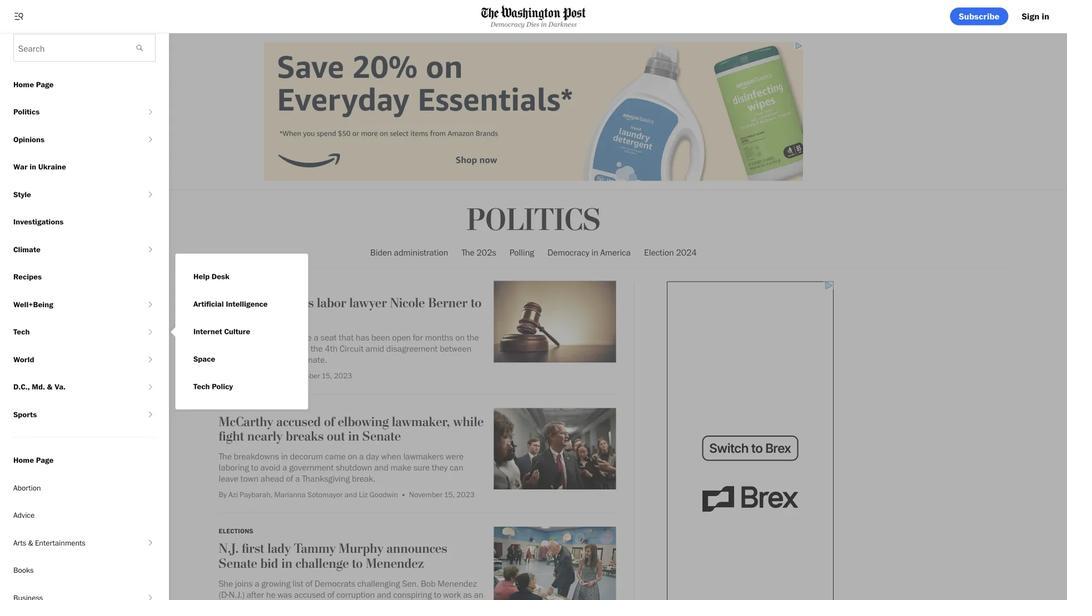 Task type: describe. For each thing, give the bounding box(es) containing it.
disagreement
[[386, 343, 438, 354]]

politics link
[[467, 202, 601, 239]]

elbowing
[[338, 414, 389, 430]]

to inside biden nominates labor lawyer nicole berner to 4th circuit
[[471, 295, 482, 311]]

0 vertical spatial for
[[413, 332, 423, 343]]

0 vertical spatial advertisement region
[[0, 42, 1067, 181]]

government.
[[323, 600, 370, 600]]

advice
[[13, 511, 35, 520]]

war in ukraine
[[13, 162, 66, 172]]

0 vertical spatial 15,
[[322, 371, 332, 381]]

1 vertical spatial november 15, 2023
[[409, 490, 475, 499]]

decorum
[[290, 451, 323, 462]]

berner inside nicole berner would take a seat that has been open for months on the u.s. court of appeals for the 4th circuit amid disagreement between the white house and senate.
[[244, 332, 269, 343]]

democracy in america link
[[548, 238, 631, 267]]

tech policy link
[[185, 373, 242, 401]]

tech for tech
[[13, 327, 30, 337]]

to inside the breakdowns in decorum came on a day when lawmakers were laboring to avoid a government shutdown and make sure they can leave town ahead of a thanksgiving break.
[[251, 462, 258, 473]]

menendez inside the "she joins a growing list of democrats challenging sen. bob menendez (d-n.j.) after he was accused of corruption and conspiring to work as an illegal agent of the egyptian government."
[[438, 578, 477, 589]]

abortion
[[13, 483, 41, 493]]

election 2024 link
[[644, 238, 697, 267]]

mccarthy
[[219, 414, 273, 430]]

election 2024
[[644, 247, 697, 258]]

illegal
[[219, 600, 241, 600]]

2024
[[676, 247, 697, 258]]

can
[[450, 462, 464, 473]]

202s
[[477, 247, 496, 258]]

style link
[[0, 181, 145, 208]]

help desk
[[193, 272, 230, 281]]

investigations link
[[0, 208, 169, 236]]

biden for biden nominates labor lawyer nicole berner to 4th circuit
[[219, 295, 252, 311]]

democracy for democracy dies in darkness
[[491, 20, 525, 28]]

in inside mccarthy accused of elbowing lawmaker, while fight nearly breaks out in senate
[[348, 429, 359, 445]]

help
[[193, 272, 210, 281]]

breakdowns
[[234, 451, 279, 462]]

in right dies
[[541, 20, 547, 28]]

biden nominates labor lawyer nicole berner to 4th circuit link
[[219, 295, 485, 328]]

in right sign
[[1042, 11, 1050, 22]]

subscribe link
[[950, 8, 1009, 25]]

war
[[13, 162, 28, 172]]

and left liz
[[345, 490, 357, 499]]

(d-
[[219, 589, 229, 600]]

sections navigation element
[[0, 33, 169, 600]]

senate.
[[298, 354, 327, 365]]

bob
[[421, 578, 436, 589]]

accused inside the "she joins a growing list of democrats challenging sen. bob menendez (d-n.j.) after he was accused of corruption and conspiring to work as an illegal agent of the egyptian government."
[[294, 589, 325, 600]]

arts & entertainments link
[[0, 529, 145, 557]]

of inside mccarthy accused of elbowing lawmaker, while fight nearly breaks out in senate
[[324, 414, 335, 430]]

opinions link
[[0, 126, 145, 153]]

desk
[[212, 272, 230, 281]]

1 vertical spatial 2023
[[457, 490, 475, 499]]

the up between
[[467, 332, 479, 343]]

world
[[13, 355, 34, 364]]

policy
[[212, 382, 233, 391]]

agent
[[243, 600, 264, 600]]

in left america
[[592, 247, 599, 258]]

menendez inside n.j. first lady tammy murphy announces senate bid in challenge to menendez
[[366, 556, 424, 572]]

artificial intelligence
[[193, 299, 268, 309]]

break.
[[352, 473, 376, 484]]

liz
[[359, 490, 368, 499]]

as
[[463, 589, 472, 600]]

politics
[[467, 202, 601, 239]]

sign in link
[[1013, 8, 1059, 25]]

sports link
[[0, 401, 145, 428]]

in inside the breakdowns in decorum came on a day when lawmakers were laboring to avoid a government shutdown and make sure they can leave town ahead of a thanksgiving break.
[[281, 451, 288, 462]]

liz goodwin link
[[359, 490, 398, 499]]

tech for tech policy
[[193, 382, 210, 391]]

town
[[241, 473, 259, 484]]

a right avoid
[[283, 462, 287, 473]]

issues
[[241, 281, 263, 289]]

shutdown
[[336, 462, 372, 473]]

legal issues
[[219, 281, 263, 289]]

to inside n.j. first lady tammy murphy announces senate bid in challenge to menendez
[[352, 556, 363, 572]]

0 horizontal spatial november 15, 2023
[[287, 371, 352, 381]]

while
[[453, 414, 484, 430]]

out
[[327, 429, 345, 445]]

the for the 202s
[[462, 247, 475, 258]]

on inside nicole berner would take a seat that has been open for months on the u.s. court of appeals for the 4th circuit amid disagreement between the white house and senate.
[[455, 332, 465, 343]]

1 home from the top
[[13, 80, 34, 89]]

work
[[443, 589, 461, 600]]

space
[[193, 354, 215, 364]]

egyptian
[[289, 600, 321, 600]]

n.j.)
[[229, 589, 245, 600]]

first
[[242, 541, 264, 557]]

berner inside biden nominates labor lawyer nicole berner to 4th circuit
[[428, 295, 468, 311]]

tech link
[[0, 318, 145, 346]]

on inside the breakdowns in decorum came on a day when lawmakers were laboring to avoid a government shutdown and make sure they can leave town ahead of a thanksgiving break.
[[348, 451, 357, 462]]

breaks
[[286, 429, 324, 445]]

amid
[[366, 343, 384, 354]]

white
[[233, 354, 254, 365]]

administration
[[394, 247, 448, 258]]

climate link
[[0, 236, 145, 263]]

list
[[293, 578, 304, 589]]

arts
[[13, 538, 26, 548]]

take
[[296, 332, 312, 343]]

books
[[13, 566, 34, 575]]

democracy for democracy in america
[[548, 247, 590, 258]]

between
[[440, 343, 472, 354]]

tammy
[[294, 541, 336, 557]]

4th inside biden nominates labor lawyer nicole berner to 4th circuit
[[219, 310, 238, 326]]

a left "day"
[[359, 451, 364, 462]]

page for first home page link from the top
[[36, 80, 54, 89]]

democracy in america
[[548, 247, 631, 258]]

ahead
[[261, 473, 284, 484]]

ukraine
[[38, 162, 66, 172]]

and inside the breakdowns in decorum came on a day when lawmakers were laboring to avoid a government shutdown and make sure they can leave town ahead of a thanksgiving break.
[[374, 462, 389, 473]]

biden for biden administration
[[370, 247, 392, 258]]

elections
[[219, 527, 253, 535]]

senate inside n.j. first lady tammy murphy announces senate bid in challenge to menendez
[[219, 556, 257, 572]]

lawmaker,
[[392, 414, 450, 430]]



Task type: vqa. For each thing, say whether or not it's contained in the screenshot.
Politics link
yes



Task type: locate. For each thing, give the bounding box(es) containing it.
1 vertical spatial november
[[409, 490, 443, 499]]

the inside the "she joins a growing list of democrats challenging sen. bob menendez (d-n.j.) after he was accused of corruption and conspiring to work as an illegal agent of the egyptian government."
[[275, 600, 287, 600]]

elections link
[[219, 527, 253, 535]]

nominates
[[255, 295, 314, 311]]

a up after on the bottom of page
[[255, 578, 259, 589]]

n.j. first lady tammy murphy announces senate bid in challenge to menendez
[[219, 541, 447, 572]]

& right arts
[[28, 538, 33, 548]]

the
[[467, 332, 479, 343], [311, 343, 323, 354], [219, 354, 231, 365], [275, 600, 287, 600]]

1 vertical spatial accused
[[294, 589, 325, 600]]

nearly
[[247, 429, 283, 445]]

1 vertical spatial menendez
[[438, 578, 477, 589]]

and inside nicole berner would take a seat that has been open for months on the u.s. court of appeals for the 4th circuit amid disagreement between the white house and senate.
[[282, 354, 296, 365]]

& left va.
[[47, 382, 53, 392]]

2 home page link from the top
[[0, 447, 169, 474]]

1 horizontal spatial &
[[47, 382, 53, 392]]

1 vertical spatial page
[[36, 456, 54, 465]]

lawmakers
[[403, 451, 444, 462]]

biden inside 'biden administration' link
[[370, 247, 392, 258]]

0 vertical spatial &
[[47, 382, 53, 392]]

growing
[[262, 578, 291, 589]]

for down take
[[299, 343, 309, 354]]

4th down seat
[[325, 343, 338, 354]]

november down 'senate.'
[[287, 371, 320, 381]]

1 horizontal spatial 15,
[[445, 490, 455, 499]]

the left '202s'
[[462, 247, 475, 258]]

laboring
[[219, 462, 249, 473]]

4th inside nicole berner would take a seat that has been open for months on the u.s. court of appeals for the 4th circuit amid disagreement between the white house and senate.
[[325, 343, 338, 354]]

democracy
[[491, 20, 525, 28], [548, 247, 590, 258]]

of down he
[[266, 600, 273, 600]]

well+being link
[[0, 291, 145, 318]]

1 vertical spatial home page link
[[0, 447, 169, 474]]

senate inside mccarthy accused of elbowing lawmaker, while fight nearly breaks out in senate
[[363, 429, 401, 445]]

dialog containing help desk
[[169, 254, 309, 410]]

1 horizontal spatial on
[[455, 332, 465, 343]]

on
[[455, 332, 465, 343], [348, 451, 357, 462]]

in right the bid
[[281, 556, 293, 572]]

circuit down the intelligence
[[241, 310, 279, 326]]

menendez
[[366, 556, 424, 572], [438, 578, 477, 589]]

1 vertical spatial home
[[13, 456, 34, 465]]

sign
[[1022, 11, 1040, 22]]

tech
[[13, 327, 30, 337], [193, 382, 210, 391]]

1 vertical spatial advertisement region
[[667, 282, 834, 600]]

mccarthy accused of elbowing lawmaker, while fight nearly breaks out in senate link
[[219, 414, 485, 447]]

home page up abortion on the left
[[13, 456, 54, 465]]

0 vertical spatial circuit
[[241, 310, 279, 326]]

1 horizontal spatial 4th
[[325, 343, 338, 354]]

a inside the "she joins a growing list of democrats challenging sen. bob menendez (d-n.j.) after he was accused of corruption and conspiring to work as an illegal agent of the egyptian government."
[[255, 578, 259, 589]]

0 horizontal spatial 2023
[[334, 371, 352, 381]]

2 home page from the top
[[13, 456, 54, 465]]

menendez up work
[[438, 578, 477, 589]]

0 vertical spatial on
[[455, 332, 465, 343]]

entertainments
[[35, 538, 85, 548]]

election
[[644, 247, 674, 258]]

0 vertical spatial 4th
[[219, 310, 238, 326]]

1 horizontal spatial for
[[413, 332, 423, 343]]

war in ukraine link
[[0, 153, 169, 181]]

november 15, 2023 down 'senate.'
[[287, 371, 352, 381]]

0 vertical spatial home page link
[[0, 71, 169, 98]]

0 vertical spatial home page
[[13, 80, 54, 89]]

paybarah
[[240, 490, 271, 499]]

darkness
[[549, 20, 577, 28]]

0 vertical spatial november 15, 2023
[[287, 371, 352, 381]]

1 horizontal spatial senate
[[363, 429, 401, 445]]

advertisement region
[[0, 42, 1067, 181], [667, 282, 834, 600]]

1 horizontal spatial menendez
[[438, 578, 477, 589]]

1 vertical spatial home page
[[13, 456, 54, 465]]

1 horizontal spatial biden
[[370, 247, 392, 258]]

on up shutdown
[[348, 451, 357, 462]]

dialog
[[169, 254, 309, 410]]

a left seat
[[314, 332, 319, 343]]

nicole up u.s.
[[219, 332, 242, 343]]

0 horizontal spatial nicole
[[219, 332, 242, 343]]

1 home page link from the top
[[0, 71, 169, 98]]

page up abortion on the left
[[36, 456, 54, 465]]

goodwin
[[370, 490, 398, 499]]

november
[[287, 371, 320, 381], [409, 490, 443, 499]]

leave
[[219, 473, 239, 484]]

1 vertical spatial the
[[219, 451, 232, 462]]

circuit inside biden nominates labor lawyer nicole berner to 4th circuit
[[241, 310, 279, 326]]

the for the breakdowns in decorum came on a day when lawmakers were laboring to avoid a government shutdown and make sure they can leave town ahead of a thanksgiving break.
[[219, 451, 232, 462]]

legal issues link
[[219, 281, 263, 289]]

to inside the "she joins a growing list of democrats challenging sen. bob menendez (d-n.j.) after he was accused of corruption and conspiring to work as an illegal agent of the egyptian government."
[[434, 589, 441, 600]]

1 vertical spatial 4th
[[325, 343, 338, 354]]

0 vertical spatial 2023
[[334, 371, 352, 381]]

opinions
[[13, 135, 45, 144]]

page for first home page link from the bottom of the sections navigation element
[[36, 456, 54, 465]]

conspiring
[[393, 589, 432, 600]]

the down was
[[275, 600, 287, 600]]

1 vertical spatial on
[[348, 451, 357, 462]]

0 horizontal spatial democracy
[[491, 20, 525, 28]]

the 202s
[[462, 247, 496, 258]]

the
[[462, 247, 475, 258], [219, 451, 232, 462]]

style
[[13, 190, 31, 199]]

1 horizontal spatial 2023
[[457, 490, 475, 499]]

labor
[[317, 295, 346, 311]]

in left decorum
[[281, 451, 288, 462]]

0 horizontal spatial 15,
[[322, 371, 332, 381]]

intelligence
[[226, 299, 268, 309]]

1 horizontal spatial tech
[[193, 382, 210, 391]]

the inside the breakdowns in decorum came on a day when lawmakers were laboring to avoid a government shutdown and make sure they can leave town ahead of a thanksgiving break.
[[219, 451, 232, 462]]

recipes link
[[0, 263, 169, 291]]

america
[[601, 247, 631, 258]]

she joins a growing list of democrats challenging sen. bob menendez (d-n.j.) after he was accused of corruption and conspiring to work as an illegal agent of the egyptian government.
[[219, 578, 484, 600]]

climate
[[13, 245, 41, 254]]

nicole inside biden nominates labor lawyer nicole berner to 4th circuit
[[390, 295, 425, 311]]

accused inside mccarthy accused of elbowing lawmaker, while fight nearly breaks out in senate
[[276, 414, 321, 430]]

internet culture
[[193, 327, 250, 336]]

1 home page from the top
[[13, 80, 54, 89]]

nicole berner would take a seat that has been open for months on the u.s. court of appeals for the 4th circuit amid disagreement between the white house and senate.
[[219, 332, 479, 365]]

the inside 'link'
[[462, 247, 475, 258]]

home page up politics
[[13, 80, 54, 89]]

1 page from the top
[[36, 80, 54, 89]]

0 horizontal spatial the
[[219, 451, 232, 462]]

senate up joins
[[219, 556, 257, 572]]

home up abortion on the left
[[13, 456, 34, 465]]

0 vertical spatial accused
[[276, 414, 321, 430]]

biden left administration
[[370, 247, 392, 258]]

a up marianna
[[295, 473, 300, 484]]

tech left policy at the left of page
[[193, 382, 210, 391]]

15, down 'senate.'
[[322, 371, 332, 381]]

and down appeals
[[282, 354, 296, 365]]

tech inside sections navigation element
[[13, 327, 30, 337]]

day
[[366, 451, 379, 462]]

0 horizontal spatial tech
[[13, 327, 30, 337]]

d.c., md. & va.
[[13, 382, 66, 392]]

0 vertical spatial berner
[[428, 295, 468, 311]]

&
[[47, 382, 53, 392], [28, 538, 33, 548]]

1 horizontal spatial circuit
[[340, 343, 364, 354]]

0 vertical spatial page
[[36, 80, 54, 89]]

polling link
[[510, 238, 534, 267]]

on up between
[[455, 332, 465, 343]]

2 page from the top
[[36, 456, 54, 465]]

the 202s link
[[462, 238, 496, 267]]

november 15, 2023
[[287, 371, 352, 381], [409, 490, 475, 499]]

0 vertical spatial menendez
[[366, 556, 424, 572]]

internet
[[193, 327, 222, 336]]

politics
[[13, 107, 40, 116]]

tech inside dialog
[[193, 382, 210, 391]]

tech policy
[[193, 382, 233, 391]]

books link
[[0, 557, 169, 584]]

to up between
[[471, 295, 482, 311]]

1 vertical spatial &
[[28, 538, 33, 548]]

senate up "day"
[[363, 429, 401, 445]]

sen.
[[402, 578, 419, 589]]

in
[[1042, 11, 1050, 22], [541, 20, 547, 28], [30, 162, 36, 172], [592, 247, 599, 258], [348, 429, 359, 445], [281, 451, 288, 462], [281, 556, 293, 572]]

0 vertical spatial november
[[287, 371, 320, 381]]

1 horizontal spatial november 15, 2023
[[409, 490, 475, 499]]

1 vertical spatial 15,
[[445, 490, 455, 499]]

sure
[[414, 462, 430, 473]]

menendez up sen.
[[366, 556, 424, 572]]

subscribe
[[959, 11, 1000, 22]]

seat
[[321, 332, 337, 343]]

advice link
[[0, 502, 169, 529]]

democracy inside democracy in america link
[[548, 247, 590, 258]]

0 vertical spatial tech
[[13, 327, 30, 337]]

a inside nicole berner would take a seat that has been open for months on the u.s. court of appeals for the 4th circuit amid disagreement between the white house and senate.
[[314, 332, 319, 343]]

democrats
[[315, 578, 355, 589]]

democracy left dies
[[491, 20, 525, 28]]

0 horizontal spatial circuit
[[241, 310, 279, 326]]

that
[[339, 332, 354, 343]]

and down challenging
[[377, 589, 391, 600]]

murphy
[[339, 541, 384, 557]]

4th down "artificial intelligence"
[[219, 310, 238, 326]]

of right the list
[[306, 578, 313, 589]]

1 horizontal spatial berner
[[428, 295, 468, 311]]

culture
[[224, 327, 250, 336]]

the up laboring
[[219, 451, 232, 462]]

when
[[381, 451, 401, 462]]

0 horizontal spatial 4th
[[219, 310, 238, 326]]

primary element
[[0, 0, 1067, 33]]

15, down can
[[445, 490, 455, 499]]

0 horizontal spatial on
[[348, 451, 357, 462]]

investigations
[[13, 217, 64, 227]]

1 horizontal spatial the
[[462, 247, 475, 258]]

1 vertical spatial for
[[299, 343, 309, 354]]

1 vertical spatial berner
[[244, 332, 269, 343]]

to down bob
[[434, 589, 441, 600]]

accused up decorum
[[276, 414, 321, 430]]

circuit inside nicole berner would take a seat that has been open for months on the u.s. court of appeals for the 4th circuit amid disagreement between the white house and senate.
[[340, 343, 364, 354]]

in right out
[[348, 429, 359, 445]]

0 vertical spatial the
[[462, 247, 475, 258]]

the washington post homepage. image
[[481, 5, 586, 21]]

accused up egyptian
[[294, 589, 325, 600]]

1 vertical spatial tech
[[193, 382, 210, 391]]

politics link
[[0, 98, 145, 126]]

1 vertical spatial circuit
[[340, 343, 364, 354]]

home page
[[13, 80, 54, 89], [13, 456, 54, 465]]

0 horizontal spatial senate
[[219, 556, 257, 572]]

tagline, democracy dies in darkness element
[[481, 20, 586, 28]]

1 horizontal spatial democracy
[[548, 247, 590, 258]]

and down "day"
[[374, 462, 389, 473]]

fight
[[219, 429, 244, 445]]

u.s.
[[219, 343, 233, 354]]

lady
[[267, 541, 291, 557]]

berner up court
[[244, 332, 269, 343]]

home up politics
[[13, 80, 34, 89]]

democracy inside democracy dies in darkness link
[[491, 20, 525, 28]]

biden
[[370, 247, 392, 258], [219, 295, 252, 311]]

2023 down nicole berner would take a seat that has been open for months on the u.s. court of appeals for the 4th circuit amid disagreement between the white house and senate.
[[334, 371, 352, 381]]

biden inside biden nominates labor lawyer nicole berner to 4th circuit
[[219, 295, 252, 311]]

november 15, 2023 down they
[[409, 490, 475, 499]]

and inside the "she joins a growing list of democrats challenging sen. bob menendez (d-n.j.) after he was accused of corruption and conspiring to work as an illegal agent of the egyptian government."
[[377, 589, 391, 600]]

azi paybarah link
[[229, 490, 271, 499]]

search and browse sections image
[[13, 11, 24, 22]]

the up 'senate.'
[[311, 343, 323, 354]]

world link
[[0, 346, 145, 373]]

0 horizontal spatial for
[[299, 343, 309, 354]]

0 horizontal spatial berner
[[244, 332, 269, 343]]

to up the "she joins a growing list of democrats challenging sen. bob menendez (d-n.j.) after he was accused of corruption and conspiring to work as an illegal agent of the egyptian government." on the left of page
[[352, 556, 363, 572]]

for up disagreement
[[413, 332, 423, 343]]

0 vertical spatial senate
[[363, 429, 401, 445]]

0 vertical spatial democracy
[[491, 20, 525, 28]]

,
[[271, 490, 273, 499]]

november down sure
[[409, 490, 443, 499]]

home page link
[[0, 71, 169, 98], [0, 447, 169, 474]]

biden down legal issues
[[219, 295, 252, 311]]

berner up months
[[428, 295, 468, 311]]

would
[[271, 332, 294, 343]]

announces
[[387, 541, 447, 557]]

of inside nicole berner would take a seat that has been open for months on the u.s. court of appeals for the 4th circuit amid disagreement between the white house and senate.
[[258, 343, 265, 354]]

bid
[[260, 556, 278, 572]]

2023 down can
[[457, 490, 475, 499]]

arts & entertainments
[[13, 538, 85, 548]]

joins
[[235, 578, 253, 589]]

they
[[432, 462, 448, 473]]

1 vertical spatial senate
[[219, 556, 257, 572]]

nicole inside nicole berner would take a seat that has been open for months on the u.s. court of appeals for the 4th circuit amid disagreement between the white house and senate.
[[219, 332, 242, 343]]

0 vertical spatial biden
[[370, 247, 392, 258]]

of up house
[[258, 343, 265, 354]]

0 vertical spatial nicole
[[390, 295, 425, 311]]

artificial intelligence link
[[185, 290, 277, 318]]

in right the war
[[30, 162, 36, 172]]

well+being
[[13, 300, 53, 309]]

0 horizontal spatial &
[[28, 538, 33, 548]]

2 home from the top
[[13, 456, 34, 465]]

democracy dies in darkness
[[491, 20, 577, 28]]

page up politics
[[36, 80, 54, 89]]

in inside sections navigation element
[[30, 162, 36, 172]]

to
[[471, 295, 482, 311], [251, 462, 258, 473], [352, 556, 363, 572], [434, 589, 441, 600]]

0 horizontal spatial menendez
[[366, 556, 424, 572]]

nicole up open
[[390, 295, 425, 311]]

of inside the breakdowns in decorum came on a day when lawmakers were laboring to avoid a government shutdown and make sure they can leave town ahead of a thanksgiving break.
[[286, 473, 293, 484]]

1 vertical spatial biden
[[219, 295, 252, 311]]

in inside n.j. first lady tammy murphy announces senate bid in challenge to menendez
[[281, 556, 293, 572]]

0 horizontal spatial november
[[287, 371, 320, 381]]

the down u.s.
[[219, 354, 231, 365]]

democracy right polling
[[548, 247, 590, 258]]

to down "breakdowns"
[[251, 462, 258, 473]]

was
[[278, 589, 292, 600]]

0 vertical spatial home
[[13, 80, 34, 89]]

of up marianna
[[286, 473, 293, 484]]

marianna sotomayor link
[[274, 490, 343, 499]]

None search field
[[13, 34, 156, 62], [14, 34, 128, 61], [13, 34, 156, 62], [14, 34, 128, 61]]

1 horizontal spatial nicole
[[390, 295, 425, 311]]

circuit down the that
[[340, 343, 364, 354]]

0 horizontal spatial biden
[[219, 295, 252, 311]]

has
[[356, 332, 369, 343]]

1 horizontal spatial november
[[409, 490, 443, 499]]

tech up world
[[13, 327, 30, 337]]

1 vertical spatial democracy
[[548, 247, 590, 258]]

azi
[[229, 490, 238, 499]]

of right breaks on the left of page
[[324, 414, 335, 430]]

1 vertical spatial nicole
[[219, 332, 242, 343]]

of down democrats
[[327, 589, 335, 600]]



